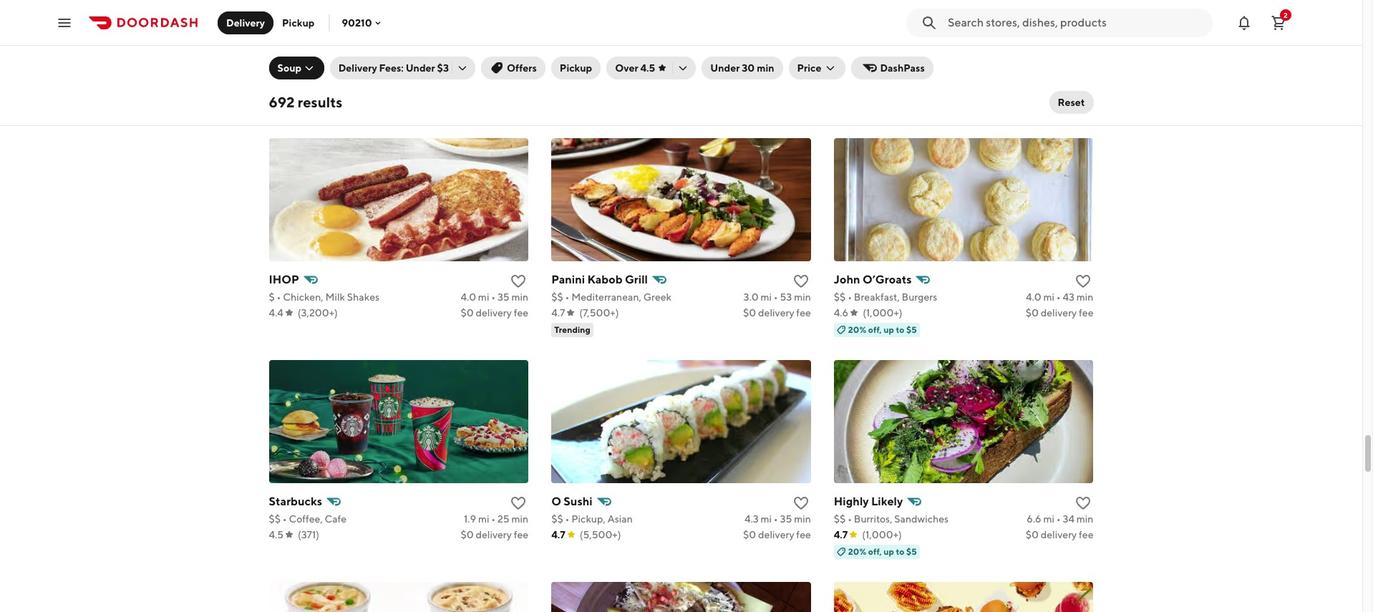 Task type: locate. For each thing, give the bounding box(es) containing it.
1 off, from the top
[[869, 324, 882, 335]]

0 vertical spatial 3.0
[[744, 69, 759, 81]]

$​0 down 4.3 mi • 35 min
[[743, 529, 756, 540]]

delivery
[[1041, 85, 1077, 96], [476, 307, 512, 318], [758, 307, 795, 318], [1041, 307, 1077, 318], [476, 529, 512, 540], [758, 529, 795, 540], [1041, 529, 1077, 540]]

$$ • coffee, cafe
[[269, 513, 347, 525]]

$$ down o
[[552, 513, 563, 525]]

fee for panini kabob grill
[[797, 307, 811, 318]]

mi for starbucks
[[478, 513, 489, 525]]

$$ down highly
[[834, 513, 846, 525]]

offers
[[507, 62, 537, 74]]

asian
[[608, 513, 633, 525]]

fee up reset
[[1079, 85, 1094, 96]]

35 for o sushi
[[780, 513, 792, 525]]

30
[[742, 62, 755, 74]]

1 vertical spatial 4.5
[[269, 529, 284, 540]]

0 horizontal spatial 4.3
[[462, 69, 476, 81]]

click to add this store to your saved list image up 6.6 mi • 34 min
[[1075, 495, 1092, 512]]

click to add this store to your saved list image for likely
[[1075, 495, 1092, 512]]

$​0 delivery fee down 6.6 mi • 34 min
[[1026, 529, 1094, 540]]

soup button
[[269, 57, 324, 79]]

1 horizontal spatial 34
[[1063, 513, 1075, 525]]

mi for john o'groats
[[1044, 291, 1055, 303]]

$​0 delivery fee for john o'groats
[[1026, 307, 1094, 318]]

0 vertical spatial 20%
[[848, 324, 867, 335]]

2 20% off, up to $5 from the top
[[848, 546, 917, 557]]

burritos,
[[854, 513, 893, 525]]

pickup button
[[274, 11, 323, 34], [551, 57, 601, 79]]

1 vertical spatial 34
[[1063, 513, 1075, 525]]

$​0 down 6.6
[[1026, 529, 1039, 540]]

$​0 delivery fee down 4.3 mi • 35 min
[[743, 529, 811, 540]]

up down the $$ • burritos, sandwiches
[[884, 546, 894, 557]]

1 20% from the top
[[848, 324, 867, 335]]

1 3.0 from the top
[[744, 69, 759, 81]]

sandwiches for likely
[[895, 513, 949, 525]]

to
[[896, 324, 905, 335], [896, 546, 905, 557]]

kabob
[[588, 273, 623, 286]]

delivery inside delivery button
[[226, 17, 265, 28]]

0 vertical spatial sandwiches
[[598, 69, 652, 81]]

under left 30
[[711, 62, 740, 74]]

4.3 mi • 35 min
[[745, 513, 811, 525]]

•
[[283, 69, 287, 81], [492, 69, 496, 81], [565, 69, 570, 81], [774, 69, 778, 81], [848, 69, 852, 81], [277, 291, 281, 303], [491, 291, 496, 303], [565, 291, 570, 303], [774, 291, 778, 303], [848, 291, 852, 303], [1057, 291, 1061, 303], [283, 513, 287, 525], [491, 513, 496, 525], [565, 513, 570, 525], [774, 513, 778, 525], [848, 513, 852, 525], [1057, 513, 1061, 525]]

min for kabob
[[794, 291, 811, 303]]

25
[[498, 513, 510, 525]]

click to add this store to your saved list image up 1.9 mi • 25 min
[[510, 495, 527, 512]]

34 right 6.6
[[1063, 513, 1075, 525]]

highly likely
[[834, 495, 903, 508]]

20% down the burritos, at the bottom of page
[[848, 546, 867, 557]]

fee down 4.0 mi • 43 min
[[1079, 307, 1094, 318]]

sandwiches down beverly
[[598, 69, 652, 81]]

under inside button
[[711, 62, 740, 74]]

to down $$ • breakfast, burgers
[[896, 324, 905, 335]]

click to add this store to your saved list image
[[793, 51, 810, 68], [510, 495, 527, 512], [793, 495, 810, 512]]

43
[[1063, 291, 1075, 303]]

2 off, from the top
[[869, 546, 882, 557]]

under left $3
[[406, 62, 435, 74]]

(1,000+) down $$ • breakfast, burgers
[[863, 307, 903, 318]]

dashpass
[[880, 62, 925, 74]]

20% off, up to $5 for likely
[[848, 546, 917, 557]]

up down $$ • breakfast, burgers
[[884, 324, 894, 335]]

4.0 mi • 43 min
[[1026, 291, 1094, 303]]

thai
[[1048, 51, 1071, 64], [897, 69, 916, 81]]

sycamore
[[291, 51, 344, 64]]

1 vertical spatial 20%
[[848, 546, 867, 557]]

4.7
[[552, 307, 565, 318], [552, 529, 566, 540], [834, 529, 848, 540]]

sandwich
[[326, 69, 371, 81]]

4.7 down highly
[[834, 529, 848, 540]]

min for daisy
[[794, 69, 811, 81]]

$​0 for john o'groats
[[1026, 307, 1039, 318]]

1 4.0 from the left
[[461, 291, 476, 303]]

mi for panini kabob grill
[[761, 291, 772, 303]]

1 vertical spatial $5
[[907, 546, 917, 557]]

$5
[[907, 324, 917, 335], [907, 546, 917, 557]]

4.7 for panini
[[552, 307, 565, 318]]

3.0 left price
[[744, 69, 759, 81]]

4.5 right over
[[641, 62, 655, 74]]

sandwiches down likely
[[895, 513, 949, 525]]

milk
[[325, 291, 345, 303]]

4.4
[[269, 307, 283, 318]]

delivery down 1.9 mi • 25 min
[[476, 529, 512, 540]]

$​0 down 1.9
[[461, 529, 474, 540]]

1 vertical spatial off,
[[869, 546, 882, 557]]

delivery for john o'groats
[[1041, 307, 1077, 318]]

$$ down crispy
[[834, 69, 846, 81]]

(1,000+) for o'groats
[[863, 307, 903, 318]]

1 horizontal spatial 4.5
[[641, 62, 655, 74]]

fee down 4.3 mi • 35 min
[[797, 529, 811, 540]]

1 vertical spatial delivery
[[339, 62, 377, 74]]

1 horizontal spatial thai
[[1048, 51, 1071, 64]]

delivery
[[226, 17, 265, 28], [339, 62, 377, 74]]

1 horizontal spatial delivery
[[339, 62, 377, 74]]

delivery down 4.0 mi • 43 min
[[1041, 307, 1077, 318]]

top
[[272, 102, 287, 113]]

4.7 down o
[[552, 529, 566, 540]]

fee down 3.0 mi • 53 min
[[797, 307, 811, 318]]

1 vertical spatial sandwiches
[[895, 513, 949, 525]]

0 horizontal spatial 34
[[780, 69, 792, 81]]

(371)
[[298, 529, 319, 540]]

$$ down the panini
[[552, 291, 563, 303]]

4.7 for o
[[552, 529, 566, 540]]

thai down gang
[[897, 69, 916, 81]]

1 vertical spatial (1,000+)
[[862, 529, 902, 540]]

$5 down the $$ • burritos, sandwiches
[[907, 546, 917, 557]]

4.7 up trending
[[552, 307, 565, 318]]

1 horizontal spatial sandwiches
[[895, 513, 949, 525]]

delivery down 6.6 mi • 34 min
[[1041, 529, 1077, 540]]

20% down 4.6
[[848, 324, 867, 335]]

$$ down starbucks
[[269, 513, 281, 525]]

$$ up 4.6
[[834, 291, 846, 303]]

to down the $$ • burritos, sandwiches
[[896, 546, 905, 557]]

fee down 1.9 mi • 25 min
[[514, 529, 529, 540]]

3.0 left 53
[[744, 291, 759, 303]]

3.0 for panini kabob grill
[[744, 291, 759, 303]]

20% off, up to $5 down the $$ • burritos, sandwiches
[[848, 546, 917, 557]]

1 vertical spatial 4.3
[[745, 513, 759, 525]]

mi for ihop
[[478, 291, 489, 303]]

1 up from the top
[[884, 324, 894, 335]]

click to add this store to your saved list image up 3.0 mi • 53 min
[[793, 273, 810, 290]]

sandwiches for daisy
[[598, 69, 652, 81]]

sweets,
[[289, 69, 324, 81]]

min
[[757, 62, 775, 74], [512, 69, 529, 81], [794, 69, 811, 81], [512, 291, 529, 303], [794, 291, 811, 303], [1077, 291, 1094, 303], [512, 513, 529, 525], [794, 513, 811, 525], [1077, 513, 1094, 525]]

2 3.0 from the top
[[744, 291, 759, 303]]

1 horizontal spatial 35
[[780, 513, 792, 525]]

0 vertical spatial delivery
[[226, 17, 265, 28]]

$​0 down 4.0 mi • 35 min
[[461, 307, 474, 318]]

$​0 delivery fee for ihop
[[461, 307, 529, 318]]

lazy daisy beverly hills
[[552, 51, 676, 64]]

$5 down burgers
[[907, 324, 917, 335]]

4.5 left the (371)
[[269, 529, 284, 540]]

$​0
[[1026, 85, 1039, 96], [461, 307, 474, 318], [743, 307, 756, 318], [1026, 307, 1039, 318], [461, 529, 474, 540], [743, 529, 756, 540], [1026, 529, 1039, 540]]

1 horizontal spatial pickup
[[560, 62, 592, 74]]

1 vertical spatial thai
[[897, 69, 916, 81]]

1 vertical spatial 35
[[780, 513, 792, 525]]

click to add this store to your saved list image up 3.0 mi • 34 min
[[793, 51, 810, 68]]

crawfish
[[998, 51, 1046, 64]]

$​0 delivery fee down 1.9 mi • 25 min
[[461, 529, 529, 540]]

delivery for starbucks
[[476, 529, 512, 540]]

0 vertical spatial 4.5
[[641, 62, 655, 74]]

34 left price
[[780, 69, 792, 81]]

min for sushi
[[794, 513, 811, 525]]

restaurant
[[1073, 51, 1133, 64]]

$$ for o
[[552, 513, 563, 525]]

delivery down 3.0 mi • 53 min
[[758, 307, 795, 318]]

6.6 mi • 34 min
[[1027, 513, 1094, 525]]

over 4.5
[[615, 62, 655, 74]]

delivery up reset
[[1041, 85, 1077, 96]]

1 vertical spatial 3.0
[[744, 291, 759, 303]]

fee for ihop
[[514, 307, 529, 318]]

0 vertical spatial $5
[[907, 324, 917, 335]]

20% off, up to $5 down $$ • breakfast, burgers
[[848, 324, 917, 335]]

0 horizontal spatial under
[[406, 62, 435, 74]]

1 vertical spatial up
[[884, 546, 894, 557]]

1 horizontal spatial pickup button
[[551, 57, 601, 79]]

1 20% off, up to $5 from the top
[[848, 324, 917, 335]]

0 horizontal spatial 35
[[498, 291, 510, 303]]

2 4.0 from the left
[[1026, 291, 1042, 303]]

0 horizontal spatial pickup
[[282, 17, 315, 28]]

2
[[1284, 10, 1288, 19]]

off, down breakfast, on the right top of page
[[869, 324, 882, 335]]

delivery for delivery
[[226, 17, 265, 28]]

fee down 4.0 mi • 35 min
[[514, 307, 529, 318]]

delivery down 4.3 mi • 35 min
[[758, 529, 795, 540]]

$$
[[269, 69, 281, 81], [552, 69, 563, 81], [834, 69, 846, 81], [552, 291, 563, 303], [834, 291, 846, 303], [269, 513, 281, 525], [552, 513, 563, 525], [834, 513, 846, 525]]

off, down the burritos, at the bottom of page
[[869, 546, 882, 557]]

$$ • mediterranean, greek
[[552, 291, 672, 303]]

0 vertical spatial off,
[[869, 324, 882, 335]]

delivery down 4.0 mi • 35 min
[[476, 307, 512, 318]]

35
[[498, 291, 510, 303], [780, 513, 792, 525]]

$​0 delivery fee down 4.0 mi • 35 min
[[461, 307, 529, 318]]

2 under from the left
[[711, 62, 740, 74]]

0 horizontal spatial delivery
[[226, 17, 265, 28]]

34
[[780, 69, 792, 81], [1063, 513, 1075, 525]]

3.0 mi • 34 min
[[744, 69, 811, 81]]

sandwiches
[[598, 69, 652, 81], [895, 513, 949, 525]]

0 vertical spatial (1,000+)
[[863, 307, 903, 318]]

under 30 min
[[711, 62, 775, 74]]

$​0 for starbucks
[[461, 529, 474, 540]]

0 horizontal spatial sandwiches
[[598, 69, 652, 81]]

3.0 for lazy daisy beverly hills
[[744, 69, 759, 81]]

mi
[[478, 69, 490, 81], [761, 69, 772, 81], [478, 291, 489, 303], [761, 291, 772, 303], [1044, 291, 1055, 303], [478, 513, 489, 525], [761, 513, 772, 525], [1044, 513, 1055, 525]]

1 vertical spatial to
[[896, 546, 905, 557]]

2 up from the top
[[884, 546, 894, 557]]

over
[[615, 62, 639, 74]]

0 vertical spatial to
[[896, 324, 905, 335]]

click to add this store to your saved list image
[[510, 51, 527, 68], [510, 273, 527, 290], [793, 273, 810, 290], [1075, 273, 1092, 290], [1075, 495, 1092, 512]]

fee for o sushi
[[797, 529, 811, 540]]

1 to from the top
[[896, 324, 905, 335]]

ihop
[[269, 273, 299, 286]]

$$ down lazy
[[552, 69, 563, 81]]

click to add this store to your saved list image for o'groats
[[1075, 273, 1092, 290]]

0 vertical spatial 4.3
[[462, 69, 476, 81]]

1 vertical spatial 20% off, up to $5
[[848, 546, 917, 557]]

4.3 for the sycamore kitchen
[[462, 69, 476, 81]]

$$ • cafe, sandwiches
[[552, 69, 652, 81]]

4.5
[[641, 62, 655, 74], [269, 529, 284, 540]]

$​0 down 4.0 mi • 43 min
[[1026, 307, 1039, 318]]

20% off, up to $5
[[848, 324, 917, 335], [848, 546, 917, 557]]

0 vertical spatial 20% off, up to $5
[[848, 324, 917, 335]]

grill
[[625, 273, 648, 286]]

fee down 6.6 mi • 34 min
[[1079, 529, 1094, 540]]

4.6
[[834, 307, 849, 318]]

0 vertical spatial up
[[884, 324, 894, 335]]

$5 for highly likely
[[907, 546, 917, 557]]

4.0
[[461, 291, 476, 303], [1026, 291, 1042, 303]]

0 vertical spatial 34
[[780, 69, 792, 81]]

0 vertical spatial pickup
[[282, 17, 315, 28]]

0 horizontal spatial pickup button
[[274, 11, 323, 34]]

top rated
[[272, 102, 313, 113]]

click to add this store to your saved list image up 4.3 mi • 35 min
[[793, 495, 810, 512]]

click to add this store to your saved list image up 4.0 mi • 43 min
[[1075, 273, 1092, 290]]

click to add this store to your saved list image up 4.3 mi • 39 min
[[510, 51, 527, 68]]

0 vertical spatial 35
[[498, 291, 510, 303]]

2 20% from the top
[[848, 546, 867, 557]]

(1,000+) down the burritos, at the bottom of page
[[862, 529, 902, 540]]

$​0 delivery fee down 4.0 mi • 43 min
[[1026, 307, 1094, 318]]

1 horizontal spatial under
[[711, 62, 740, 74]]

fee for starbucks
[[514, 529, 529, 540]]

burgers
[[902, 291, 938, 303]]

fee inside crispy pork gang oyster bar & crawfish thai restaurant $$ • seafood, thai $​0 delivery fee
[[1079, 85, 1094, 96]]

min for o'groats
[[1077, 291, 1094, 303]]

3.0
[[744, 69, 759, 81], [744, 291, 759, 303]]

2 $5 from the top
[[907, 546, 917, 557]]

kitchen
[[346, 51, 388, 64]]

under
[[406, 62, 435, 74], [711, 62, 740, 74]]

2 to from the top
[[896, 546, 905, 557]]

20%
[[848, 324, 867, 335], [848, 546, 867, 557]]

3 items, open order cart image
[[1270, 14, 1288, 31]]

john o'groats
[[834, 273, 912, 286]]

1 $5 from the top
[[907, 324, 917, 335]]

0 horizontal spatial 4.0
[[461, 291, 476, 303]]

$​0 down the "crawfish"
[[1026, 85, 1039, 96]]

$$ • sweets, sandwich
[[269, 69, 371, 81]]

$$ up "4.8"
[[269, 69, 281, 81]]

thai right the "crawfish"
[[1048, 51, 1071, 64]]

1 horizontal spatial 4.0
[[1026, 291, 1042, 303]]

$​0 down 3.0 mi • 53 min
[[743, 307, 756, 318]]

$$ inside crispy pork gang oyster bar & crawfish thai restaurant $$ • seafood, thai $​0 delivery fee
[[834, 69, 846, 81]]

1 horizontal spatial 4.3
[[745, 513, 759, 525]]

click to add this store to your saved list image for sushi
[[793, 495, 810, 512]]

$​0 for panini kabob grill
[[743, 307, 756, 318]]

Store search: begin typing to search for stores available on DoorDash text field
[[948, 15, 1205, 30]]

$​0 delivery fee down 3.0 mi • 53 min
[[743, 307, 811, 318]]



Task type: vqa. For each thing, say whether or not it's contained in the screenshot.
(94)
no



Task type: describe. For each thing, give the bounding box(es) containing it.
(1,000+) for likely
[[862, 529, 902, 540]]

0 horizontal spatial thai
[[897, 69, 916, 81]]

delivery for o sushi
[[758, 529, 795, 540]]

1 vertical spatial pickup button
[[551, 57, 601, 79]]

4.8
[[269, 85, 284, 96]]

delivery for highly likely
[[1041, 529, 1077, 540]]

fee for highly likely
[[1079, 529, 1094, 540]]

cafe,
[[572, 69, 596, 81]]

the sycamore kitchen
[[269, 51, 388, 64]]

$$ • pickup, asian
[[552, 513, 633, 525]]

off, for likely
[[869, 546, 882, 557]]

crispy
[[834, 51, 868, 64]]

1 vertical spatial pickup
[[560, 62, 592, 74]]

$$ for highly
[[834, 513, 846, 525]]

reset button
[[1050, 91, 1094, 114]]

gang
[[898, 51, 927, 64]]

mediterranean,
[[572, 291, 642, 303]]

bar
[[968, 51, 986, 64]]

sushi
[[564, 495, 593, 508]]

4.3 mi • 39 min
[[462, 69, 529, 81]]

delivery inside crispy pork gang oyster bar & crawfish thai restaurant $$ • seafood, thai $​0 delivery fee
[[1041, 85, 1077, 96]]

3.0 mi • 53 min
[[744, 291, 811, 303]]

$​0 inside crispy pork gang oyster bar & crawfish thai restaurant $$ • seafood, thai $​0 delivery fee
[[1026, 85, 1039, 96]]

$​0 delivery fee for panini kabob grill
[[743, 307, 811, 318]]

beverly
[[610, 51, 650, 64]]

delivery for delivery fees: under $3
[[339, 62, 377, 74]]

$$ for lazy
[[552, 69, 563, 81]]

chicken,
[[283, 291, 323, 303]]

$​0 delivery fee for highly likely
[[1026, 529, 1094, 540]]

90210 button
[[342, 17, 384, 28]]

greek
[[644, 291, 672, 303]]

0 horizontal spatial 4.5
[[269, 529, 284, 540]]

crispy pork gang oyster bar & crawfish thai restaurant $$ • seafood, thai $​0 delivery fee
[[834, 51, 1133, 96]]

pork
[[871, 51, 896, 64]]

under 30 min button
[[702, 57, 783, 79]]

min inside button
[[757, 62, 775, 74]]

6.6
[[1027, 513, 1042, 525]]

• inside crispy pork gang oyster bar & crawfish thai restaurant $$ • seafood, thai $​0 delivery fee
[[848, 69, 852, 81]]

hills
[[653, 51, 676, 64]]

fee for john o'groats
[[1079, 307, 1094, 318]]

$ • chicken, milk shakes
[[269, 291, 380, 303]]

delivery fees: under $3
[[339, 62, 449, 74]]

open menu image
[[56, 14, 73, 31]]

to for john o'groats
[[896, 324, 905, 335]]

lazy
[[552, 51, 576, 64]]

mi for o sushi
[[761, 513, 772, 525]]

min for sycamore
[[512, 69, 529, 81]]

fees:
[[379, 62, 404, 74]]

(7,500+)
[[580, 307, 619, 318]]

$​0 for highly likely
[[1026, 529, 1039, 540]]

delivery for ihop
[[476, 307, 512, 318]]

2 button
[[1265, 8, 1293, 37]]

4.5 inside button
[[641, 62, 655, 74]]

starbucks
[[269, 495, 322, 508]]

39
[[498, 69, 510, 81]]

0 vertical spatial thai
[[1048, 51, 1071, 64]]

$3
[[437, 62, 449, 74]]

$​0 for ihop
[[461, 307, 474, 318]]

pickup,
[[572, 513, 606, 525]]

o sushi
[[552, 495, 593, 508]]

$$ • breakfast, burgers
[[834, 291, 938, 303]]

rated
[[289, 102, 313, 113]]

692
[[269, 94, 295, 110]]

trending
[[554, 324, 591, 335]]

$$ for panini
[[552, 291, 563, 303]]

notification bell image
[[1236, 14, 1253, 31]]

20% off, up to $5 for o'groats
[[848, 324, 917, 335]]

click to add this store to your saved list image for daisy
[[793, 51, 810, 68]]

coffee,
[[289, 513, 323, 525]]

4.0 for ihop
[[461, 291, 476, 303]]

4.0 mi • 35 min
[[461, 291, 529, 303]]

daisy
[[578, 51, 608, 64]]

4.0 for john o'groats
[[1026, 291, 1042, 303]]

$
[[269, 291, 275, 303]]

results
[[298, 94, 343, 110]]

offers button
[[481, 57, 546, 79]]

53
[[780, 291, 792, 303]]

4.7 for highly
[[834, 529, 848, 540]]

click to add this store to your saved list image for sycamore
[[510, 51, 527, 68]]

$$ for john
[[834, 291, 846, 303]]

delivery for panini kabob grill
[[758, 307, 795, 318]]

4.3 for o sushi
[[745, 513, 759, 525]]

1 under from the left
[[406, 62, 435, 74]]

delivery button
[[218, 11, 274, 34]]

mi for the sycamore kitchen
[[478, 69, 490, 81]]

35 for ihop
[[498, 291, 510, 303]]

90210
[[342, 17, 372, 28]]

to for highly likely
[[896, 546, 905, 557]]

$5 for john o'groats
[[907, 324, 917, 335]]

soup
[[278, 62, 302, 74]]

692 results
[[269, 94, 343, 110]]

click to add this store to your saved list image for kabob
[[793, 273, 810, 290]]

$$ • burritos, sandwiches
[[834, 513, 949, 525]]

o
[[552, 495, 561, 508]]

cafe
[[325, 513, 347, 525]]

$​0 delivery fee for o sushi
[[743, 529, 811, 540]]

highly
[[834, 495, 869, 508]]

0 vertical spatial pickup button
[[274, 11, 323, 34]]

oyster
[[929, 51, 966, 64]]

reset
[[1058, 97, 1085, 108]]

click to add this store to your saved list image up 4.0 mi • 35 min
[[510, 273, 527, 290]]

34 for lazy daisy beverly hills
[[780, 69, 792, 81]]

price button
[[789, 57, 846, 79]]

$​0 for o sushi
[[743, 529, 756, 540]]

up for john o'groats
[[884, 324, 894, 335]]

min for likely
[[1077, 513, 1094, 525]]

up for highly likely
[[884, 546, 894, 557]]

mi for lazy daisy beverly hills
[[761, 69, 772, 81]]

o'groats
[[863, 273, 912, 286]]

$$ for the
[[269, 69, 281, 81]]

20% for highly
[[848, 546, 867, 557]]

panini kabob grill
[[552, 273, 648, 286]]

34 for highly likely
[[1063, 513, 1075, 525]]

dashpass button
[[852, 57, 934, 79]]

&
[[989, 51, 996, 64]]

off, for o'groats
[[869, 324, 882, 335]]

(5,500+)
[[580, 529, 621, 540]]

$​0 delivery fee for starbucks
[[461, 529, 529, 540]]

(3,200+)
[[298, 307, 338, 318]]

breakfast,
[[854, 291, 900, 303]]

seafood,
[[854, 69, 895, 81]]

john
[[834, 273, 861, 286]]

over 4.5 button
[[607, 57, 696, 79]]

panini
[[552, 273, 585, 286]]

mi for highly likely
[[1044, 513, 1055, 525]]

the
[[269, 51, 289, 64]]

20% for john
[[848, 324, 867, 335]]

1.9 mi • 25 min
[[464, 513, 529, 525]]



